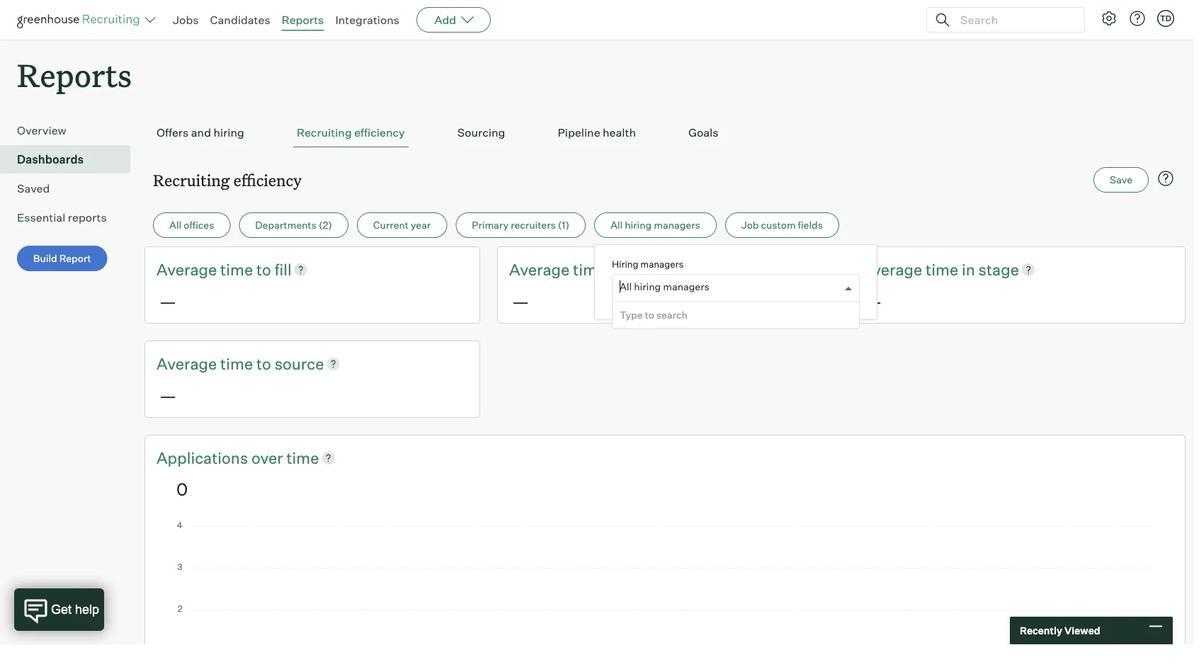 Task type: vqa. For each thing, say whether or not it's contained in the screenshot.
RECRUITING EFFICIENCY in the button
yes



Task type: describe. For each thing, give the bounding box(es) containing it.
to for hire
[[609, 260, 624, 279]]

goals button
[[685, 118, 722, 147]]

xychart image
[[176, 522, 1154, 645]]

job custom fields button
[[725, 213, 839, 238]]

all hiring managers button
[[594, 213, 717, 238]]

candidates
[[210, 13, 270, 27]]

all down hiring
[[620, 281, 632, 293]]

time link for stage
[[926, 259, 962, 281]]

over
[[252, 448, 283, 467]]

overview
[[17, 123, 66, 138]]

average link for hire
[[509, 259, 573, 281]]

recruiting efficiency inside button
[[297, 126, 405, 140]]

save
[[1110, 174, 1133, 186]]

fields
[[798, 219, 823, 231]]

to for fill
[[256, 260, 271, 279]]

faq image
[[1157, 170, 1174, 187]]

primary
[[472, 219, 509, 231]]

— for source
[[159, 385, 176, 406]]

1 vertical spatial hiring
[[625, 219, 652, 231]]

build report button
[[17, 246, 107, 271]]

source
[[275, 354, 324, 373]]

time link for fill
[[220, 259, 256, 281]]

in link
[[962, 259, 979, 281]]

average time to for hire
[[509, 260, 627, 279]]

average link for source
[[157, 353, 220, 375]]

average link for fill
[[157, 259, 220, 281]]

average time in
[[862, 260, 979, 279]]

0 vertical spatial reports
[[282, 13, 324, 27]]

year
[[411, 219, 431, 231]]

sourcing
[[457, 126, 505, 140]]

all offices button
[[153, 213, 230, 238]]

to link for fill
[[256, 259, 275, 281]]

job
[[741, 219, 759, 231]]

candidates link
[[210, 13, 270, 27]]

— for hire
[[512, 291, 529, 312]]

all hiring managers inside button
[[611, 219, 700, 231]]

to link for source
[[256, 353, 275, 375]]

integrations
[[335, 13, 400, 27]]

offices
[[184, 219, 214, 231]]

0
[[176, 479, 188, 500]]

— for stage
[[865, 291, 882, 312]]

essential reports link
[[17, 209, 125, 226]]

fill link
[[275, 259, 292, 281]]

(1)
[[558, 219, 569, 231]]

build report
[[33, 252, 91, 265]]

recruiting efficiency button
[[293, 118, 409, 147]]

2 vertical spatial managers
[[663, 281, 710, 293]]

all for the all hiring managers button
[[611, 219, 623, 231]]

and
[[191, 126, 211, 140]]

type
[[620, 309, 643, 321]]

primary recruiters (1)
[[472, 219, 569, 231]]

hiring managers
[[612, 258, 684, 270]]

time for hire
[[573, 260, 606, 279]]

integrations link
[[335, 13, 400, 27]]

jobs link
[[173, 13, 199, 27]]

offers
[[157, 126, 189, 140]]

pipeline
[[558, 126, 600, 140]]

search
[[657, 309, 688, 321]]

sourcing button
[[454, 118, 509, 147]]

— for fill
[[159, 291, 176, 312]]

time right over
[[287, 448, 319, 467]]

1 vertical spatial recruiting efficiency
[[153, 169, 302, 190]]

add button
[[417, 7, 491, 33]]

average for fill
[[157, 260, 217, 279]]

offers and hiring
[[157, 126, 244, 140]]

0 horizontal spatial reports
[[17, 54, 132, 96]]

time link for hire
[[573, 259, 609, 281]]

average time to for source
[[157, 354, 275, 373]]

to for source
[[256, 354, 271, 373]]



Task type: locate. For each thing, give the bounding box(es) containing it.
1 horizontal spatial reports
[[282, 13, 324, 27]]

time left source
[[220, 354, 253, 373]]

1 vertical spatial managers
[[641, 258, 684, 270]]

recruiting
[[297, 126, 352, 140], [153, 169, 230, 190]]

hiring down hire link
[[634, 281, 661, 293]]

0 horizontal spatial efficiency
[[233, 169, 302, 190]]

average for stage
[[862, 260, 923, 279]]

stage
[[979, 260, 1019, 279]]

hiring up the hiring managers
[[625, 219, 652, 231]]

average time to
[[157, 260, 275, 279], [509, 260, 627, 279], [157, 354, 275, 373]]

time left hiring
[[573, 260, 606, 279]]

all hiring managers
[[611, 219, 700, 231], [620, 281, 710, 293]]

add
[[434, 13, 456, 27]]

average for source
[[157, 354, 217, 373]]

all for all offices button
[[169, 219, 182, 231]]

td button
[[1157, 10, 1174, 27]]

Search text field
[[957, 10, 1072, 30]]

0 vertical spatial recruiting efficiency
[[297, 126, 405, 140]]

1 horizontal spatial efficiency
[[354, 126, 405, 140]]

hiring right 'and'
[[214, 126, 244, 140]]

time link for source
[[220, 353, 256, 375]]

time for fill
[[220, 260, 253, 279]]

time left fill
[[220, 260, 253, 279]]

stage link
[[979, 259, 1019, 281]]

custom
[[761, 219, 796, 231]]

hiring
[[214, 126, 244, 140], [625, 219, 652, 231], [634, 281, 661, 293]]

offers and hiring button
[[153, 118, 248, 147]]

to link
[[256, 259, 275, 281], [609, 259, 627, 281], [256, 353, 275, 375]]

over link
[[252, 447, 287, 469]]

to
[[256, 260, 271, 279], [609, 260, 624, 279], [645, 309, 654, 321], [256, 354, 271, 373]]

efficiency inside button
[[354, 126, 405, 140]]

applications
[[157, 448, 248, 467]]

managers
[[654, 219, 700, 231], [641, 258, 684, 270], [663, 281, 710, 293]]

time for stage
[[926, 260, 959, 279]]

td
[[1160, 13, 1172, 23]]

managers right hiring
[[641, 258, 684, 270]]

current
[[373, 219, 409, 231]]

2 vertical spatial hiring
[[634, 281, 661, 293]]

average for hire
[[509, 260, 570, 279]]

all hiring managers up the hiring managers
[[611, 219, 700, 231]]

configure image
[[1101, 10, 1118, 27]]

recruiting efficiency
[[297, 126, 405, 140], [153, 169, 302, 190]]

time link left source link
[[220, 353, 256, 375]]

pipeline health
[[558, 126, 636, 140]]

—
[[159, 291, 176, 312], [512, 291, 529, 312], [865, 291, 882, 312], [159, 385, 176, 406]]

recruiters
[[511, 219, 556, 231]]

hiring
[[612, 258, 639, 270]]

save button
[[1094, 167, 1149, 193]]

recently
[[1020, 625, 1063, 637]]

managers inside button
[[654, 219, 700, 231]]

all hiring managers down the hiring managers
[[620, 281, 710, 293]]

average link
[[157, 259, 220, 281], [509, 259, 573, 281], [862, 259, 926, 281], [157, 353, 220, 375]]

primary recruiters (1) button
[[456, 213, 586, 238]]

to left fill
[[256, 260, 271, 279]]

0 horizontal spatial recruiting
[[153, 169, 230, 190]]

all offices
[[169, 219, 214, 231]]

td button
[[1155, 7, 1177, 30]]

average link for stage
[[862, 259, 926, 281]]

essential reports
[[17, 211, 107, 225]]

average time to for fill
[[157, 260, 275, 279]]

0 vertical spatial managers
[[654, 219, 700, 231]]

reports
[[68, 211, 107, 225]]

dashboards
[[17, 152, 84, 167]]

managers up search
[[663, 281, 710, 293]]

time left in
[[926, 260, 959, 279]]

time for source
[[220, 354, 253, 373]]

current year button
[[357, 213, 447, 238]]

time link left hiring
[[573, 259, 609, 281]]

goals
[[689, 126, 719, 140]]

greenhouse recruiting image
[[17, 11, 145, 28]]

all up hiring
[[611, 219, 623, 231]]

applications link
[[157, 447, 252, 469]]

tab list containing offers and hiring
[[153, 118, 1177, 147]]

to link for hire
[[609, 259, 627, 281]]

1 vertical spatial all hiring managers
[[620, 281, 710, 293]]

job custom fields
[[741, 219, 823, 231]]

0 vertical spatial hiring
[[214, 126, 244, 140]]

time link
[[220, 259, 256, 281], [573, 259, 609, 281], [926, 259, 962, 281], [220, 353, 256, 375], [287, 447, 319, 469]]

hire link
[[627, 259, 655, 281]]

time link left fill link
[[220, 259, 256, 281]]

reports right candidates
[[282, 13, 324, 27]]

tab list
[[153, 118, 1177, 147]]

recruiting inside button
[[297, 126, 352, 140]]

to right type
[[645, 309, 654, 321]]

current year
[[373, 219, 431, 231]]

to left the hire
[[609, 260, 624, 279]]

departments (2)
[[255, 219, 332, 231]]

reports link
[[282, 13, 324, 27]]

source link
[[275, 353, 324, 375]]

time link right over
[[287, 447, 319, 469]]

reports down greenhouse recruiting image on the left top of the page
[[17, 54, 132, 96]]

fill
[[275, 260, 292, 279]]

1 horizontal spatial recruiting
[[297, 126, 352, 140]]

time link left stage link
[[926, 259, 962, 281]]

build
[[33, 252, 57, 265]]

to left source
[[256, 354, 271, 373]]

all left offices
[[169, 219, 182, 231]]

average
[[157, 260, 217, 279], [509, 260, 570, 279], [862, 260, 923, 279], [157, 354, 217, 373]]

all
[[169, 219, 182, 231], [611, 219, 623, 231], [620, 281, 632, 293]]

1 vertical spatial recruiting
[[153, 169, 230, 190]]

hire
[[627, 260, 655, 279]]

(2)
[[319, 219, 332, 231]]

0 vertical spatial all hiring managers
[[611, 219, 700, 231]]

report
[[59, 252, 91, 265]]

type to search
[[620, 309, 688, 321]]

departments
[[255, 219, 317, 231]]

applications over
[[157, 448, 287, 467]]

pipeline health button
[[554, 118, 640, 147]]

essential
[[17, 211, 65, 225]]

saved
[[17, 181, 50, 196]]

managers up the hiring managers
[[654, 219, 700, 231]]

saved link
[[17, 180, 125, 197]]

0 vertical spatial recruiting
[[297, 126, 352, 140]]

in
[[962, 260, 975, 279]]

1 vertical spatial efficiency
[[233, 169, 302, 190]]

None field
[[620, 275, 623, 302]]

health
[[603, 126, 636, 140]]

viewed
[[1065, 625, 1101, 637]]

0 vertical spatial efficiency
[[354, 126, 405, 140]]

reports
[[282, 13, 324, 27], [17, 54, 132, 96]]

efficiency
[[354, 126, 405, 140], [233, 169, 302, 190]]

dashboards link
[[17, 151, 125, 168]]

1 vertical spatial reports
[[17, 54, 132, 96]]

time
[[220, 260, 253, 279], [573, 260, 606, 279], [926, 260, 959, 279], [220, 354, 253, 373], [287, 448, 319, 467]]

overview link
[[17, 122, 125, 139]]

departments (2) button
[[239, 213, 349, 238]]

jobs
[[173, 13, 199, 27]]

recently viewed
[[1020, 625, 1101, 637]]



